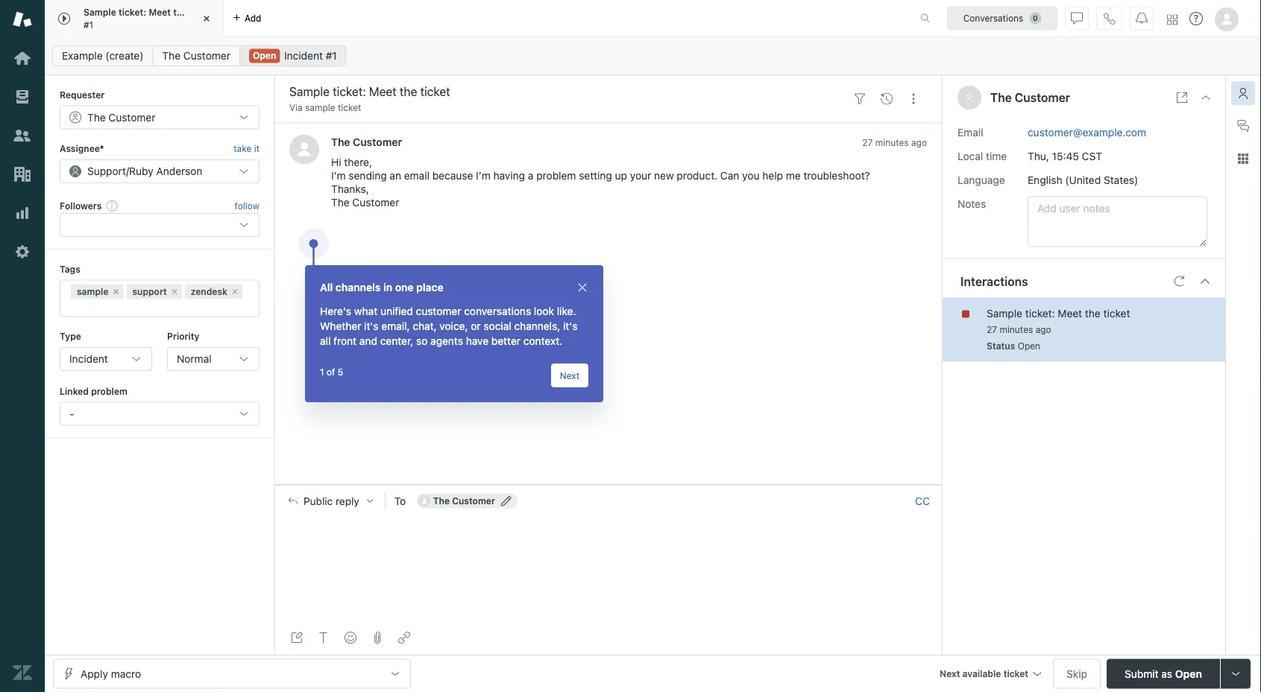 Task type: locate. For each thing, give the bounding box(es) containing it.
ticket: inside sample ticket: meet the ticket 27 minutes ago status open
[[1025, 307, 1055, 320]]

add attachment image
[[371, 632, 383, 644]]

27 inside sample ticket: meet the ticket 27 minutes ago status open
[[987, 325, 997, 335]]

an
[[390, 170, 401, 182]]

edit user image
[[501, 496, 512, 507]]

cc
[[915, 495, 930, 507]]

all
[[320, 335, 331, 348]]

Subject field
[[286, 83, 844, 101]]

sample
[[84, 7, 116, 18], [987, 307, 1023, 320]]

states)
[[1104, 174, 1138, 186]]

ticket inside sample ticket: meet the ticket #1
[[190, 7, 215, 18]]

0 vertical spatial problem
[[536, 170, 576, 182]]

2 vertical spatial ticket
[[1104, 307, 1130, 320]]

it's down like.
[[563, 320, 578, 333]]

follow button
[[235, 199, 260, 213]]

27 up status
[[987, 325, 997, 335]]

get help image
[[1190, 12, 1203, 25]]

0 horizontal spatial problem
[[91, 386, 127, 397]]

ticket:
[[119, 7, 146, 18], [1025, 307, 1055, 320]]

27 minutes ago
[[862, 137, 927, 148]]

to
[[394, 495, 406, 507]]

0 vertical spatial the customer link
[[152, 45, 240, 66]]

the inside sample ticket: meet the ticket 27 minutes ago status open
[[1085, 307, 1101, 320]]

0 horizontal spatial i'm
[[331, 170, 346, 182]]

customers image
[[13, 126, 32, 145]]

meet for sample ticket: meet the ticket 27 minutes ago status open
[[1058, 307, 1082, 320]]

next
[[560, 371, 580, 381]]

1 horizontal spatial ticket:
[[1025, 307, 1055, 320]]

the customer down sample ticket: meet the ticket #1
[[162, 50, 230, 62]]

1 vertical spatial problem
[[91, 386, 127, 397]]

meet
[[149, 7, 171, 18], [1058, 307, 1082, 320]]

Add user notes text field
[[1028, 197, 1207, 247]]

customer left edit user image
[[452, 496, 495, 507]]

1 vertical spatial ago
[[1036, 325, 1051, 335]]

0 horizontal spatial open
[[253, 50, 276, 61]]

close image
[[199, 11, 214, 26], [1200, 92, 1212, 104]]

via sample ticket
[[289, 103, 361, 113]]

it's
[[364, 320, 379, 333], [563, 320, 578, 333]]

1 horizontal spatial ago
[[1036, 325, 1051, 335]]

the inside hi there, i'm sending an email because i'm having a problem setting up your new product. can you help me troubleshoot? thanks, the customer
[[331, 196, 350, 209]]

one
[[395, 282, 414, 294]]

1 vertical spatial sample
[[987, 307, 1023, 320]]

1 horizontal spatial i'm
[[476, 170, 491, 182]]

1 horizontal spatial 27
[[987, 325, 997, 335]]

and
[[359, 335, 377, 348]]

1 vertical spatial the
[[1085, 307, 1101, 320]]

user image
[[965, 93, 974, 102], [966, 94, 973, 102]]

customer up there,
[[353, 136, 402, 148]]

ticket: up 27 minutes ago text box
[[1025, 307, 1055, 320]]

tabs tab list
[[45, 0, 905, 37]]

27
[[862, 137, 873, 148], [987, 325, 997, 335]]

channels
[[336, 282, 381, 294]]

meet inside sample ticket: meet the ticket #1
[[149, 7, 171, 18]]

english (united states)
[[1028, 174, 1138, 186]]

0 horizontal spatial close image
[[199, 11, 214, 26]]

it's up and
[[364, 320, 379, 333]]

sample inside sample ticket: meet the ticket 27 minutes ago status open
[[987, 307, 1023, 320]]

0 horizontal spatial minutes
[[875, 137, 909, 148]]

english
[[1028, 174, 1062, 186]]

1 vertical spatial open
[[1018, 341, 1040, 352]]

admin image
[[13, 242, 32, 262]]

sending
[[349, 170, 387, 182]]

local time
[[958, 150, 1007, 162]]

0 horizontal spatial it's
[[364, 320, 379, 333]]

context.
[[523, 335, 562, 348]]

open
[[253, 50, 276, 61], [1018, 341, 1040, 352], [1175, 668, 1202, 681]]

1 horizontal spatial sample
[[987, 307, 1023, 320]]

as
[[1162, 668, 1173, 681]]

0 vertical spatial open
[[253, 50, 276, 61]]

ticket: up (create)
[[119, 7, 146, 18]]

0 horizontal spatial ticket
[[190, 7, 215, 18]]

next button
[[551, 364, 588, 388]]

5
[[338, 367, 343, 377]]

take it button
[[234, 141, 260, 156]]

example (create) button
[[52, 45, 153, 66]]

sample
[[305, 103, 335, 113]]

sample up #1
[[84, 7, 116, 18]]

the customer
[[162, 50, 230, 62], [990, 91, 1070, 105], [331, 136, 402, 148], [433, 496, 495, 507]]

ticket inside sample ticket: meet the ticket 27 minutes ago status open
[[1104, 307, 1130, 320]]

insert emojis image
[[345, 632, 357, 644]]

1 horizontal spatial ticket
[[338, 103, 361, 113]]

so
[[416, 335, 428, 348]]

1 horizontal spatial the
[[1085, 307, 1101, 320]]

0 horizontal spatial ticket:
[[119, 7, 146, 18]]

0 vertical spatial sample
[[84, 7, 116, 18]]

customer down sending
[[352, 196, 399, 209]]

0 horizontal spatial the customer link
[[152, 45, 240, 66]]

the down sample ticket: meet the ticket #1
[[162, 50, 181, 62]]

your
[[630, 170, 651, 182]]

1 vertical spatial ticket:
[[1025, 307, 1055, 320]]

skip
[[1067, 668, 1087, 681]]

1 horizontal spatial it's
[[563, 320, 578, 333]]

customer
[[183, 50, 230, 62], [1015, 91, 1070, 105], [353, 136, 402, 148], [352, 196, 399, 209], [452, 496, 495, 507]]

0 horizontal spatial the
[[173, 7, 188, 18]]

0 vertical spatial meet
[[149, 7, 171, 18]]

priority
[[167, 332, 199, 342]]

the customer right customer@example.com image
[[433, 496, 495, 507]]

product.
[[677, 170, 718, 182]]

0 vertical spatial minutes
[[875, 137, 909, 148]]

you
[[742, 170, 760, 182]]

1 vertical spatial 27
[[987, 325, 997, 335]]

the inside sample ticket: meet the ticket #1
[[173, 7, 188, 18]]

all
[[320, 282, 333, 294]]

language
[[958, 174, 1005, 186]]

minutes down events icon
[[875, 137, 909, 148]]

sample up 27 minutes ago text box
[[987, 307, 1023, 320]]

minutes
[[875, 137, 909, 148], [1000, 325, 1033, 335]]

open link
[[239, 45, 347, 66]]

sample for sample ticket: meet the ticket 27 minutes ago status open
[[987, 307, 1023, 320]]

sample inside sample ticket: meet the ticket #1
[[84, 7, 116, 18]]

submit as open
[[1125, 668, 1202, 681]]

(united
[[1065, 174, 1101, 186]]

1 horizontal spatial problem
[[536, 170, 576, 182]]

minutes up status
[[1000, 325, 1033, 335]]

0 horizontal spatial meet
[[149, 7, 171, 18]]

customer context image
[[1237, 87, 1249, 99]]

the for sample ticket: meet the ticket 27 minutes ago status open
[[1085, 307, 1101, 320]]

27 minutes ago text field
[[987, 325, 1051, 335]]

i'm left having
[[476, 170, 491, 182]]

problem right a on the left of the page
[[536, 170, 576, 182]]

the customer link
[[152, 45, 240, 66], [331, 136, 402, 148]]

1 i'm from the left
[[331, 170, 346, 182]]

1 vertical spatial minutes
[[1000, 325, 1033, 335]]

incident button
[[60, 348, 152, 371]]

problem
[[536, 170, 576, 182], [91, 386, 127, 397]]

0 horizontal spatial sample
[[84, 7, 116, 18]]

0 vertical spatial the
[[173, 7, 188, 18]]

1 horizontal spatial close image
[[1200, 92, 1212, 104]]

1 vertical spatial meet
[[1058, 307, 1082, 320]]

1 vertical spatial the customer link
[[331, 136, 402, 148]]

the customer link down sample ticket: meet the ticket #1
[[152, 45, 240, 66]]

the
[[173, 7, 188, 18], [1085, 307, 1101, 320]]

27 up troubleshoot?
[[862, 137, 873, 148]]

it
[[254, 143, 260, 154]]

1 horizontal spatial open
[[1018, 341, 1040, 352]]

the down thanks,
[[331, 196, 350, 209]]

here's
[[320, 305, 351, 318]]

organizations image
[[13, 165, 32, 184]]

0 horizontal spatial 27
[[862, 137, 873, 148]]

skip button
[[1053, 660, 1101, 690]]

0 vertical spatial ticket
[[190, 7, 215, 18]]

ticket for sample ticket: meet the ticket 27 minutes ago status open
[[1104, 307, 1130, 320]]

1 horizontal spatial minutes
[[1000, 325, 1033, 335]]

2 horizontal spatial ticket
[[1104, 307, 1130, 320]]

the customer link up there,
[[331, 136, 402, 148]]

view more details image
[[1176, 92, 1188, 104]]

ticket: inside sample ticket: meet the ticket #1
[[119, 7, 146, 18]]

1 horizontal spatial meet
[[1058, 307, 1082, 320]]

0 horizontal spatial ago
[[911, 137, 927, 148]]

meet inside sample ticket: meet the ticket 27 minutes ago status open
[[1058, 307, 1082, 320]]

i'm down hi
[[331, 170, 346, 182]]

0 vertical spatial close image
[[199, 11, 214, 26]]

take it
[[234, 143, 260, 154]]

close image inside 'tabs' tab list
[[199, 11, 214, 26]]

tab
[[45, 0, 224, 37]]

problem down incident popup button
[[91, 386, 127, 397]]

i'm
[[331, 170, 346, 182], [476, 170, 491, 182]]

ago
[[911, 137, 927, 148], [1036, 325, 1051, 335]]

the customer inside secondary element
[[162, 50, 230, 62]]

1 vertical spatial close image
[[1200, 92, 1212, 104]]

zendesk support image
[[13, 10, 32, 29]]

0 vertical spatial ticket:
[[119, 7, 146, 18]]

the
[[162, 50, 181, 62], [990, 91, 1012, 105], [331, 136, 350, 148], [331, 196, 350, 209], [433, 496, 450, 507]]

zendesk image
[[13, 664, 32, 683]]

2 horizontal spatial open
[[1175, 668, 1202, 681]]

customer down sample ticket: meet the ticket #1
[[183, 50, 230, 62]]

events image
[[881, 93, 893, 105]]

the inside "the customer" link
[[162, 50, 181, 62]]



Task type: vqa. For each thing, say whether or not it's contained in the screenshot.
the Meet related to Sample ticket: Meet the ticket #1
yes



Task type: describe. For each thing, give the bounding box(es) containing it.
1 vertical spatial ticket
[[338, 103, 361, 113]]

social
[[484, 320, 511, 333]]

open inside secondary element
[[253, 50, 276, 61]]

normal
[[177, 353, 212, 365]]

customer inside hi there, i'm sending an email because i'm having a problem setting up your new product. can you help me troubleshoot? thanks, the customer
[[352, 196, 399, 209]]

thu,
[[1028, 150, 1049, 162]]

email,
[[381, 320, 410, 333]]

place
[[416, 282, 443, 294]]

thu, 15:45 cst
[[1028, 150, 1102, 162]]

or
[[471, 320, 481, 333]]

avatar image
[[289, 135, 319, 164]]

add link (cmd k) image
[[398, 632, 410, 644]]

ticket: for sample ticket: meet the ticket #1
[[119, 7, 146, 18]]

type
[[60, 332, 81, 342]]

status
[[987, 341, 1015, 352]]

chat,
[[413, 320, 437, 333]]

up
[[615, 170, 627, 182]]

a
[[528, 170, 534, 182]]

email
[[958, 126, 983, 138]]

can
[[720, 170, 739, 182]]

2 i'm from the left
[[476, 170, 491, 182]]

what
[[354, 305, 378, 318]]

of
[[327, 367, 335, 377]]

(create)
[[105, 50, 144, 62]]

0 vertical spatial ago
[[911, 137, 927, 148]]

apps image
[[1237, 153, 1249, 165]]

1
[[320, 367, 324, 377]]

help
[[762, 170, 783, 182]]

1 horizontal spatial the customer link
[[331, 136, 402, 148]]

the right customer@example.com image
[[433, 496, 450, 507]]

customer@example.com image
[[418, 495, 430, 507]]

reporting image
[[13, 204, 32, 223]]

take
[[234, 143, 252, 154]]

local
[[958, 150, 983, 162]]

close image
[[577, 282, 588, 294]]

conversations
[[464, 305, 531, 318]]

submit
[[1125, 668, 1159, 681]]

having
[[493, 170, 525, 182]]

hi
[[331, 156, 341, 168]]

time
[[986, 150, 1007, 162]]

the customer up there,
[[331, 136, 402, 148]]

customer inside secondary element
[[183, 50, 230, 62]]

minutes inside sample ticket: meet the ticket 27 minutes ago status open
[[1000, 325, 1033, 335]]

27 minutes ago text field
[[862, 137, 927, 148]]

sample for sample ticket: meet the ticket #1
[[84, 7, 116, 18]]

agents
[[430, 335, 463, 348]]

zendesk products image
[[1167, 15, 1178, 25]]

new
[[654, 170, 674, 182]]

incident
[[69, 353, 108, 365]]

linked
[[60, 386, 89, 397]]

15:45
[[1052, 150, 1079, 162]]

hi there, i'm sending an email because i'm having a problem setting up your new product. can you help me troubleshoot? thanks, the customer
[[331, 156, 870, 209]]

troubleshoot?
[[804, 170, 870, 182]]

me
[[786, 170, 801, 182]]

sample ticket: meet the ticket 27 minutes ago status open
[[987, 307, 1130, 352]]

secondary element
[[45, 41, 1261, 71]]

center,
[[380, 335, 413, 348]]

tab containing sample ticket: meet the ticket
[[45, 0, 224, 37]]

email
[[404, 170, 430, 182]]

cst
[[1082, 150, 1102, 162]]

get started image
[[13, 48, 32, 68]]

format text image
[[318, 632, 330, 644]]

all channels in one place dialog
[[305, 266, 603, 403]]

the for sample ticket: meet the ticket #1
[[173, 7, 188, 18]]

because
[[432, 170, 473, 182]]

0 vertical spatial 27
[[862, 137, 873, 148]]

ticket for sample ticket: meet the ticket #1
[[190, 7, 215, 18]]

conversations button
[[947, 6, 1058, 30]]

thanks,
[[331, 183, 369, 195]]

follow
[[235, 201, 260, 211]]

meet for sample ticket: meet the ticket #1
[[149, 7, 171, 18]]

channels,
[[514, 320, 560, 333]]

like.
[[557, 305, 576, 318]]

look
[[534, 305, 554, 318]]

conversations
[[963, 13, 1024, 23]]

the up the 'time'
[[990, 91, 1012, 105]]

here's what unified customer conversations look like. whether it's email, chat, voice, or social channels, it's all front and center, so agents have better context.
[[320, 305, 578, 348]]

ticket: for sample ticket: meet the ticket 27 minutes ago status open
[[1025, 307, 1055, 320]]

views image
[[13, 87, 32, 107]]

1 it's from the left
[[364, 320, 379, 333]]

sample ticket: meet the ticket #1
[[84, 7, 215, 30]]

via
[[289, 103, 303, 113]]

1 of 5 next
[[320, 367, 580, 381]]

voice,
[[440, 320, 468, 333]]

draft mode image
[[291, 632, 303, 644]]

customer up customer@example.com
[[1015, 91, 1070, 105]]

ago inside sample ticket: meet the ticket 27 minutes ago status open
[[1036, 325, 1051, 335]]

customer
[[416, 305, 461, 318]]

whether
[[320, 320, 361, 333]]

example (create)
[[62, 50, 144, 62]]

there,
[[344, 156, 372, 168]]

unified
[[380, 305, 413, 318]]

have
[[466, 335, 489, 348]]

front
[[333, 335, 357, 348]]

interactions
[[961, 275, 1028, 289]]

the up hi
[[331, 136, 350, 148]]

example
[[62, 50, 103, 62]]

customer@example.com
[[1028, 126, 1146, 138]]

notes
[[958, 198, 986, 210]]

#1
[[84, 19, 93, 30]]

the customer up thu,
[[990, 91, 1070, 105]]

open inside sample ticket: meet the ticket 27 minutes ago status open
[[1018, 341, 1040, 352]]

all channels in one place
[[320, 282, 443, 294]]

setting
[[579, 170, 612, 182]]

problem inside hi there, i'm sending an email because i'm having a problem setting up your new product. can you help me troubleshoot? thanks, the customer
[[536, 170, 576, 182]]

in
[[383, 282, 392, 294]]

main element
[[0, 0, 45, 693]]

2 it's from the left
[[563, 320, 578, 333]]

better
[[491, 335, 521, 348]]

2 vertical spatial open
[[1175, 668, 1202, 681]]



